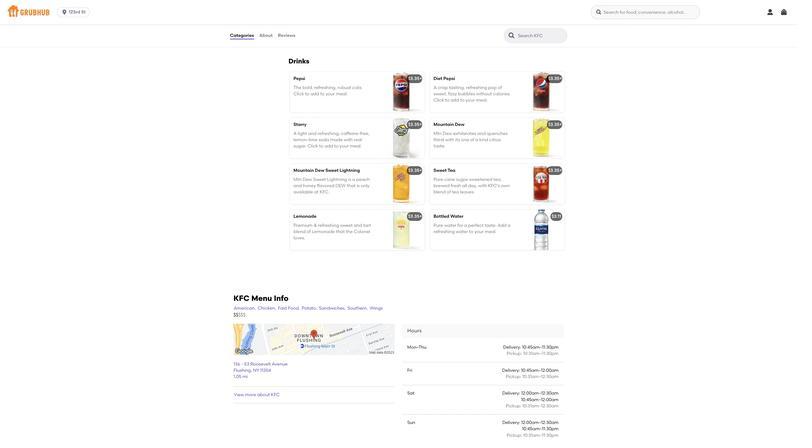 Task type: describe. For each thing, give the bounding box(es) containing it.
add inside "the bold, refreshing, robust cola. click to add to your meal."
[[311, 91, 319, 97]]

refreshing, inside "the bold, refreshing, robust cola. click to add to your meal."
[[314, 85, 337, 90]]

$3.35 + for premium & refreshing sweet and tart blend of lemonade that the colonel loves.
[[408, 214, 422, 219]]

10:31am–12:30am for 10:45am–12:00am
[[522, 374, 559, 380]]

taste. inside pure water for a perfect taste. add a refreshing water to your meal.
[[485, 223, 497, 228]]

sweet,
[[434, 91, 447, 97]]

ketchup image
[[518, 4, 565, 44]]

food,
[[288, 306, 300, 311]]

about
[[257, 392, 270, 398]]

potato, button
[[302, 305, 318, 312]]

0 vertical spatial kfc
[[234, 294, 250, 303]]

with inside mtn dew exhilarates and quenches thirst with its one of a kind citrus taste.
[[445, 137, 454, 143]]

1 pepsi from the left
[[294, 76, 305, 81]]

honey
[[303, 183, 316, 189]]

$3.35 for mtn dew exhilarates and quenches thirst with its one of a kind citrus taste.
[[548, 122, 560, 127]]

exhilarates
[[453, 131, 477, 136]]

$3.35 + for a crisp tasting, refreshing pop of sweet, fizzy bubbles without calories. click to add to your meal.
[[548, 76, 562, 81]]

your inside "the bold, refreshing, robust cola. click to add to your meal."
[[326, 91, 335, 97]]

your inside a light and refreshing, caffeine-free, lemon-lime soda made with real sugar. click to add to your meal.
[[340, 144, 349, 149]]

12:00am–12:30am for 10:45am–11:30pm
[[521, 420, 559, 426]]

pure for pure cane sugar sweetened tea, brewed fresh all day, with kfc's own blend of tea leaves.
[[434, 177, 443, 182]]

dew for mountain dew sweet lightning
[[315, 168, 325, 173]]

its
[[455, 137, 460, 143]]

taste. inside mtn dew exhilarates and quenches thirst with its one of a kind citrus taste.
[[434, 144, 446, 149]]

wings
[[370, 306, 383, 311]]

refreshing, inside a light and refreshing, caffeine-free, lemon-lime soda made with real sugar. click to add to your meal.
[[318, 131, 340, 136]]

sweet for mtn dew sweet lightning is a peach and honey flavored dew that is only available at kfc.
[[313, 177, 326, 182]]

dew for mtn dew exhilarates and quenches thirst with its one of a kind citrus taste.
[[443, 131, 452, 136]]

fizzy
[[448, 91, 457, 97]]

fast
[[278, 306, 287, 311]]

pickup: for fri
[[506, 374, 521, 380]]

sugar.
[[294, 144, 307, 149]]

reviews
[[278, 33, 295, 38]]

drinks inside tab
[[230, 20, 243, 25]]

that inside premium & refreshing sweet and tart blend of lemonade that the colonel loves.
[[336, 229, 345, 234]]

diet pepsi image
[[518, 72, 565, 113]]

view more about kfc
[[234, 392, 280, 398]]

1 horizontal spatial svg image
[[780, 8, 788, 16]]

drinks tab
[[230, 19, 274, 26]]

a inside mtn dew sweet lightning is a peach and honey flavored dew that is only available at kfc.
[[352, 177, 355, 182]]

$3.35 for mtn dew sweet lightning is a peach and honey flavored dew that is only available at kfc.
[[408, 168, 420, 173]]

refreshing inside premium & refreshing sweet and tart blend of lemonade that the colonel loves.
[[318, 223, 339, 228]]

pure cane sugar sweetened tea, brewed fresh all day, with kfc's own blend of tea leaves.
[[434, 177, 510, 195]]

,
[[251, 368, 252, 373]]

0 horizontal spatial is
[[348, 177, 351, 182]]

+ for a light and refreshing, caffeine-free, lemon-lime soda made with real sugar. click to add to your meal.
[[420, 122, 422, 127]]

blend inside premium & refreshing sweet and tart blend of lemonade that the colonel loves.
[[294, 229, 306, 234]]

123rd
[[69, 9, 80, 15]]

and inside premium & refreshing sweet and tart blend of lemonade that the colonel loves.
[[354, 223, 362, 228]]

sat
[[407, 391, 415, 396]]

add inside a light and refreshing, caffeine-free, lemon-lime soda made with real sugar. click to add to your meal.
[[325, 144, 333, 149]]

of inside pure cane sugar sweetened tea, brewed fresh all day, with kfc's own blend of tea leaves.
[[447, 190, 451, 195]]

citrus
[[489, 137, 501, 143]]

dew for mtn dew sweet lightning is a peach and honey flavored dew that is only available at kfc.
[[303, 177, 312, 182]]

delivery: for delivery: 12:00am–12:30am 10:45am–12:00am
[[503, 391, 520, 396]]

your inside pure water for a perfect taste. add a refreshing water to your meal.
[[475, 229, 484, 234]]

reviews button
[[278, 24, 296, 47]]

136 - 53 roosevelt avenue flushing , ny 11354 1.05 mi
[[234, 362, 288, 380]]

sweet left tea at the top
[[434, 168, 447, 173]]

tea
[[448, 168, 456, 173]]

delivery: 12:00am–12:30am 10:45am–11:30pm
[[503, 420, 559, 432]]

pop
[[488, 85, 497, 90]]

10:45am–11:30pm inside delivery: 12:00am–12:30am 10:45am–11:30pm
[[522, 427, 559, 432]]

american,
[[234, 306, 256, 311]]

a for a light and refreshing, caffeine-free, lemon-lime soda made with real sugar. click to add to your meal.
[[294, 131, 297, 136]]

robust
[[338, 85, 351, 90]]

meal. inside pure water for a perfect taste. add a refreshing water to your meal.
[[485, 229, 497, 234]]

$$$$$
[[234, 312, 246, 318]]

one
[[461, 137, 469, 143]]

diet pepsi
[[434, 76, 455, 81]]

lime
[[309, 137, 318, 143]]

sweet
[[340, 223, 353, 228]]

st
[[81, 9, 86, 15]]

own
[[501, 183, 510, 189]]

lemonade inside premium & refreshing sweet and tart blend of lemonade that the colonel loves.
[[312, 229, 335, 234]]

sweet tea
[[434, 168, 456, 173]]

a light and refreshing, caffeine-free, lemon-lime soda made with real sugar. click to add to your meal.
[[294, 131, 370, 149]]

+ for mtn dew sweet lightning is a peach and honey flavored dew that is only available at kfc.
[[420, 168, 422, 173]]

0 vertical spatial water
[[444, 223, 457, 228]]

meal. inside a crisp tasting, refreshing pop of sweet, fizzy bubbles without calories. click to add to your meal.
[[476, 98, 488, 103]]

bottled water image
[[518, 210, 565, 251]]

a for a crisp tasting, refreshing pop of sweet, fizzy bubbles without calories. click to add to your meal.
[[434, 85, 437, 90]]

+ for a crisp tasting, refreshing pop of sweet, fizzy bubbles without calories. click to add to your meal.
[[560, 76, 562, 81]]

free,
[[360, 131, 370, 136]]

sweet for mountain dew sweet lightning
[[326, 168, 339, 173]]

delivery: 12:00am–12:30am 10:45am–12:00am
[[503, 391, 559, 403]]

for
[[458, 223, 463, 228]]

123rd st
[[69, 9, 86, 15]]

lemon-
[[294, 137, 309, 143]]

mountain dew image
[[518, 118, 565, 159]]

10:31am–12:30am for 12:00am–12:30am
[[522, 404, 559, 409]]

all
[[462, 183, 467, 189]]

roosevelt
[[250, 362, 271, 367]]

&
[[314, 223, 317, 228]]

at
[[314, 190, 319, 195]]

categories button
[[230, 24, 254, 47]]

1 horizontal spatial svg image
[[767, 8, 774, 16]]

of inside a crisp tasting, refreshing pop of sweet, fizzy bubbles without calories. click to add to your meal.
[[498, 85, 502, 90]]

the bold, refreshing, robust cola. click to add to your meal.
[[294, 85, 363, 97]]

12:00am–12:30am for 10:45am–12:00am
[[521, 391, 559, 396]]

colonel
[[354, 229, 370, 234]]

bold,
[[303, 85, 313, 90]]

peach
[[356, 177, 370, 182]]

blend inside pure cane sugar sweetened tea, brewed fresh all day, with kfc's own blend of tea leaves.
[[434, 190, 446, 195]]

made
[[330, 137, 343, 143]]

pickup: for mon–thu
[[507, 351, 522, 357]]

sweet tea image
[[518, 164, 565, 205]]

southern,
[[348, 306, 368, 311]]

categories
[[230, 33, 254, 38]]

delivery: 10:45am–12:00am
[[502, 368, 559, 373]]

1 vertical spatial is
[[357, 183, 360, 189]]

view
[[234, 392, 244, 398]]

caffeine-
[[341, 131, 360, 136]]

tea,
[[494, 177, 502, 182]]

available
[[294, 190, 313, 195]]

diet
[[434, 76, 442, 81]]

fri
[[407, 368, 413, 373]]

1.05
[[234, 374, 242, 380]]

fast food, button
[[278, 305, 300, 312]]

of inside mtn dew exhilarates and quenches thirst with its one of a kind citrus taste.
[[470, 137, 474, 143]]

meal. inside a light and refreshing, caffeine-free, lemon-lime soda made with real sugar. click to add to your meal.
[[350, 144, 362, 149]]

soda
[[319, 137, 329, 143]]

about
[[259, 33, 273, 38]]

of inside premium & refreshing sweet and tart blend of lemonade that the colonel loves.
[[307, 229, 311, 234]]

$3.35 for a light and refreshing, caffeine-free, lemon-lime soda made with real sugar. click to add to your meal.
[[408, 122, 420, 127]]

loves.
[[294, 236, 305, 241]]

without
[[476, 91, 492, 97]]

light
[[298, 131, 307, 136]]

delivery: for delivery: 12:00am–12:30am 10:45am–11:30pm
[[503, 420, 520, 426]]

-
[[241, 362, 243, 367]]

sugar
[[456, 177, 468, 182]]

pepsi image
[[378, 72, 425, 113]]

potato,
[[302, 306, 317, 311]]

pickup: for sat
[[506, 404, 521, 409]]

+ for mtn dew exhilarates and quenches thirst with its one of a kind citrus taste.
[[560, 122, 562, 127]]

add inside a crisp tasting, refreshing pop of sweet, fizzy bubbles without calories. click to add to your meal.
[[451, 98, 459, 103]]

$3.35 + for the bold, refreshing, robust cola. click to add to your meal.
[[408, 76, 422, 81]]

real
[[354, 137, 362, 143]]

calories.
[[493, 91, 511, 97]]

cane
[[444, 177, 455, 182]]

11354
[[260, 368, 271, 373]]

pure water for a perfect taste. add a refreshing water to your meal.
[[434, 223, 511, 234]]

a inside mtn dew exhilarates and quenches thirst with its one of a kind citrus taste.
[[476, 137, 478, 143]]

123rd st button
[[57, 7, 92, 17]]

chicken,
[[258, 306, 276, 311]]

10:31am–11:30pm for 12:00am–12:30am
[[523, 433, 559, 438]]

tasting,
[[449, 85, 465, 90]]

mi
[[243, 374, 248, 380]]

mountain dew sweet lightning
[[294, 168, 360, 173]]

mtn for mtn dew sweet lightning is a peach and honey flavored dew that is only available at kfc.
[[294, 177, 302, 182]]

53
[[244, 362, 249, 367]]

click inside "the bold, refreshing, robust cola. click to add to your meal."
[[294, 91, 304, 97]]

$3.35 + for mtn dew sweet lightning is a peach and honey flavored dew that is only available at kfc.
[[408, 168, 422, 173]]

and inside mtn dew sweet lightning is a peach and honey flavored dew that is only available at kfc.
[[294, 183, 302, 189]]



Task type: vqa. For each thing, say whether or not it's contained in the screenshot.
136
yes



Task type: locate. For each thing, give the bounding box(es) containing it.
0 horizontal spatial click
[[294, 91, 304, 97]]

0 horizontal spatial blend
[[294, 229, 306, 234]]

0 vertical spatial taste.
[[434, 144, 446, 149]]

10:45am–12:00am down delivery: 10:45am–11:30pm
[[521, 368, 559, 373]]

2 horizontal spatial with
[[478, 183, 487, 189]]

sweet inside mtn dew sweet lightning is a peach and honey flavored dew that is only available at kfc.
[[313, 177, 326, 182]]

pickup: 10:31am–12:30am down the delivery: 12:00am–12:30am 10:45am–12:00am
[[506, 404, 559, 409]]

1 horizontal spatial drinks
[[289, 57, 309, 65]]

2 12:00am–12:30am from the top
[[521, 420, 559, 426]]

add down fizzy
[[451, 98, 459, 103]]

bottled water
[[434, 214, 464, 219]]

premium & refreshing sweet and tart blend of lemonade that the colonel loves.
[[294, 223, 371, 241]]

0 vertical spatial refreshing
[[466, 85, 487, 90]]

dew up flavored
[[315, 168, 325, 173]]

hours
[[407, 328, 422, 334]]

pure down bottled
[[434, 223, 443, 228]]

refreshing inside pure water for a perfect taste. add a refreshing water to your meal.
[[434, 229, 455, 234]]

1 vertical spatial 10:45am–11:30pm
[[522, 427, 559, 432]]

kfc up american,
[[234, 294, 250, 303]]

and inside mtn dew exhilarates and quenches thirst with its one of a kind citrus taste.
[[478, 131, 486, 136]]

drinks up the
[[289, 57, 309, 65]]

1 horizontal spatial kfc
[[271, 392, 280, 398]]

$3.35 + for a light and refreshing, caffeine-free, lemon-lime soda made with real sugar. click to add to your meal.
[[408, 122, 422, 127]]

mtn inside mtn dew exhilarates and quenches thirst with its one of a kind citrus taste.
[[434, 131, 442, 136]]

0 vertical spatial lightning
[[340, 168, 360, 173]]

a right for
[[464, 223, 467, 228]]

of
[[498, 85, 502, 90], [470, 137, 474, 143], [447, 190, 451, 195], [307, 229, 311, 234]]

pickup: down delivery: 10:45am–12:00am
[[506, 374, 521, 380]]

10:45am–12:00am up delivery: 12:00am–12:30am 10:45am–11:30pm
[[521, 397, 559, 403]]

of right the one
[[470, 137, 474, 143]]

mtn inside mtn dew sweet lightning is a peach and honey flavored dew that is only available at kfc.
[[294, 177, 302, 182]]

pickup: 10:31am–12:30am for 12:00am–12:30am
[[506, 404, 559, 409]]

10:31am–12:30am down the delivery: 12:00am–12:30am 10:45am–12:00am
[[522, 404, 559, 409]]

2 horizontal spatial click
[[434, 98, 444, 103]]

mountain
[[434, 122, 454, 127], [294, 168, 314, 173]]

pickup: 10:31am–11:30pm
[[507, 351, 559, 357], [507, 433, 559, 438]]

1 horizontal spatial mtn
[[434, 131, 442, 136]]

with down caffeine-
[[344, 137, 353, 143]]

Search for food, convenience, alcohol... search field
[[591, 5, 701, 19]]

1 horizontal spatial is
[[357, 183, 360, 189]]

Search KFC search field
[[518, 33, 565, 39]]

0 vertical spatial is
[[348, 177, 351, 182]]

2 pickup: 10:31am–12:30am from the top
[[506, 404, 559, 409]]

kfc menu info
[[234, 294, 289, 303]]

sun
[[407, 420, 415, 426]]

$3.35 for premium & refreshing sweet and tart blend of lemonade that the colonel loves.
[[408, 214, 420, 219]]

a crisp tasting, refreshing pop of sweet, fizzy bubbles without calories. click to add to your meal.
[[434, 85, 511, 103]]

pure for pure water for a perfect taste. add a refreshing water to your meal.
[[434, 223, 443, 228]]

quenches
[[487, 131, 508, 136]]

1 10:31am–11:30pm from the top
[[523, 351, 559, 357]]

1 pure from the top
[[434, 177, 443, 182]]

1 12:00am–12:30am from the top
[[521, 391, 559, 396]]

1 vertical spatial add
[[451, 98, 459, 103]]

svg image
[[780, 8, 788, 16], [596, 9, 602, 15]]

1 horizontal spatial refreshing
[[434, 229, 455, 234]]

search icon image
[[508, 32, 516, 39]]

with inside a light and refreshing, caffeine-free, lemon-lime soda made with real sugar. click to add to your meal.
[[344, 137, 353, 143]]

1 10:45am–12:00am from the top
[[521, 368, 559, 373]]

blend down brewed
[[434, 190, 446, 195]]

the
[[294, 85, 302, 90]]

$3.35 + for mtn dew exhilarates and quenches thirst with its one of a kind citrus taste.
[[548, 122, 562, 127]]

add down bold,
[[311, 91, 319, 97]]

0 horizontal spatial drinks
[[230, 20, 243, 25]]

pepsi up the
[[294, 76, 305, 81]]

lightning
[[340, 168, 360, 173], [327, 177, 347, 182]]

fresh
[[451, 183, 461, 189]]

0 vertical spatial blend
[[434, 190, 446, 195]]

drinks
[[230, 20, 243, 25], [289, 57, 309, 65]]

2 10:31am–11:30pm from the top
[[523, 433, 559, 438]]

2 10:45am–11:30pm from the top
[[522, 427, 559, 432]]

drinks up categories
[[230, 20, 243, 25]]

pure
[[434, 177, 443, 182], [434, 223, 443, 228]]

1 horizontal spatial click
[[308, 144, 318, 149]]

dew inside mtn dew exhilarates and quenches thirst with its one of a kind citrus taste.
[[443, 131, 452, 136]]

1 horizontal spatial taste.
[[485, 223, 497, 228]]

pure inside pure water for a perfect taste. add a refreshing water to your meal.
[[434, 223, 443, 228]]

sandwiches,
[[319, 306, 346, 311]]

$3.35 + for pure cane sugar sweetened tea, brewed fresh all day, with kfc's own blend of tea leaves.
[[548, 168, 562, 173]]

2 pickup: 10:31am–11:30pm from the top
[[507, 433, 559, 438]]

1 vertical spatial mtn
[[294, 177, 302, 182]]

2 horizontal spatial refreshing
[[466, 85, 487, 90]]

mon–thu
[[407, 345, 427, 350]]

sweet up flavored
[[313, 177, 326, 182]]

0 horizontal spatial add
[[311, 91, 319, 97]]

mountain up honey
[[294, 168, 314, 173]]

that inside mtn dew sweet lightning is a peach and honey flavored dew that is only available at kfc.
[[347, 183, 356, 189]]

dew for mountain dew
[[455, 122, 465, 127]]

sandwiches, button
[[319, 305, 346, 312]]

thirst
[[434, 137, 444, 143]]

mtn
[[434, 131, 442, 136], [294, 177, 302, 182]]

hot sauce image
[[378, 4, 425, 44]]

0 vertical spatial 10:31am–11:30pm
[[523, 351, 559, 357]]

lemonade up premium
[[294, 214, 317, 219]]

lemonade
[[294, 214, 317, 219], [312, 229, 335, 234]]

pickup: 10:31am–11:30pm for 10:45am–11:30pm
[[507, 351, 559, 357]]

0 vertical spatial drinks
[[230, 20, 243, 25]]

0 vertical spatial a
[[434, 85, 437, 90]]

2 10:31am–12:30am from the top
[[522, 404, 559, 409]]

with
[[344, 137, 353, 143], [445, 137, 454, 143], [478, 183, 487, 189]]

and up lime in the left of the page
[[308, 131, 317, 136]]

0 horizontal spatial svg image
[[596, 9, 602, 15]]

wings button
[[370, 305, 383, 312]]

0 vertical spatial 12:00am–12:30am
[[521, 391, 559, 396]]

click inside a light and refreshing, caffeine-free, lemon-lime soda made with real sugar. click to add to your meal.
[[308, 144, 318, 149]]

1 vertical spatial refreshing
[[318, 223, 339, 228]]

of down premium
[[307, 229, 311, 234]]

add down soda
[[325, 144, 333, 149]]

1 10:45am–11:30pm from the top
[[522, 345, 559, 350]]

1 vertical spatial pickup: 10:31am–12:30am
[[506, 404, 559, 409]]

about button
[[259, 24, 273, 47]]

1 vertical spatial 12:00am–12:30am
[[521, 420, 559, 426]]

+ for pure cane sugar sweetened tea, brewed fresh all day, with kfc's own blend of tea leaves.
[[560, 168, 562, 173]]

kind
[[479, 137, 488, 143]]

mountain for mountain dew sweet lightning
[[294, 168, 314, 173]]

dew down mountain dew
[[443, 131, 452, 136]]

a inside a crisp tasting, refreshing pop of sweet, fizzy bubbles without calories. click to add to your meal.
[[434, 85, 437, 90]]

1 horizontal spatial that
[[347, 183, 356, 189]]

a right add
[[508, 223, 511, 228]]

and up 'available'
[[294, 183, 302, 189]]

sweetened
[[469, 177, 493, 182]]

mountain up thirst
[[434, 122, 454, 127]]

2 pure from the top
[[434, 223, 443, 228]]

refreshing, up soda
[[318, 131, 340, 136]]

your
[[326, 91, 335, 97], [466, 98, 475, 103], [340, 144, 349, 149], [475, 229, 484, 234]]

lightning for mountain dew sweet lightning
[[340, 168, 360, 173]]

sweet
[[326, 168, 339, 173], [434, 168, 447, 173], [313, 177, 326, 182]]

mountain for mountain dew
[[434, 122, 454, 127]]

0 vertical spatial pickup: 10:31am–12:30am
[[506, 374, 559, 380]]

1 vertical spatial water
[[456, 229, 468, 234]]

a left crisp
[[434, 85, 437, 90]]

click down lime in the left of the page
[[308, 144, 318, 149]]

blend up the loves.
[[294, 229, 306, 234]]

1 vertical spatial pure
[[434, 223, 443, 228]]

delivery: for delivery: 10:45am–12:00am
[[502, 368, 520, 373]]

lightning for mtn dew sweet lightning is a peach and honey flavored dew that is only available at kfc.
[[327, 177, 347, 182]]

and up kind
[[478, 131, 486, 136]]

water
[[450, 214, 464, 219]]

pickup: 10:31am–11:30pm down delivery: 12:00am–12:30am 10:45am–11:30pm
[[507, 433, 559, 438]]

southern, button
[[347, 305, 368, 312]]

pickup: 10:31am–12:30am for 10:45am–12:00am
[[506, 374, 559, 380]]

pickup: down delivery: 12:00am–12:30am 10:45am–11:30pm
[[507, 433, 522, 438]]

meal.
[[336, 91, 348, 97], [476, 98, 488, 103], [350, 144, 362, 149], [485, 229, 497, 234]]

a
[[434, 85, 437, 90], [294, 131, 297, 136]]

1 vertical spatial refreshing,
[[318, 131, 340, 136]]

bottled
[[434, 214, 449, 219]]

cola.
[[352, 85, 363, 90]]

$3.11
[[552, 214, 561, 219]]

pickup: down delivery: 10:45am–11:30pm
[[507, 351, 522, 357]]

lightning up the peach
[[340, 168, 360, 173]]

mtn for mtn dew exhilarates and quenches thirst with its one of a kind citrus taste.
[[434, 131, 442, 136]]

0 horizontal spatial kfc
[[234, 294, 250, 303]]

2 vertical spatial click
[[308, 144, 318, 149]]

svg image
[[767, 8, 774, 16], [61, 9, 68, 15]]

2 vertical spatial refreshing
[[434, 229, 455, 234]]

to inside pure water for a perfect taste. add a refreshing water to your meal.
[[469, 229, 474, 234]]

refreshing inside a crisp tasting, refreshing pop of sweet, fizzy bubbles without calories. click to add to your meal.
[[466, 85, 487, 90]]

0 horizontal spatial mtn
[[294, 177, 302, 182]]

flavored
[[317, 183, 335, 189]]

0 horizontal spatial mountain
[[294, 168, 314, 173]]

and
[[308, 131, 317, 136], [478, 131, 486, 136], [294, 183, 302, 189], [354, 223, 362, 228]]

refreshing
[[466, 85, 487, 90], [318, 223, 339, 228], [434, 229, 455, 234]]

0 vertical spatial pure
[[434, 177, 443, 182]]

0 vertical spatial 10:31am–12:30am
[[522, 374, 559, 380]]

kfc's
[[488, 183, 500, 189]]

bubbles
[[458, 91, 475, 97]]

is left the peach
[[348, 177, 351, 182]]

$3.35 for a crisp tasting, refreshing pop of sweet, fizzy bubbles without calories. click to add to your meal.
[[548, 76, 560, 81]]

chicken, button
[[257, 305, 277, 312]]

12:00am–12:30am down delivery: 10:45am–12:00am
[[521, 391, 559, 396]]

10:31am–11:30pm down delivery: 10:45am–11:30pm
[[523, 351, 559, 357]]

0 horizontal spatial refreshing
[[318, 223, 339, 228]]

0 vertical spatial add
[[311, 91, 319, 97]]

$3.35 for pure cane sugar sweetened tea, brewed fresh all day, with kfc's own blend of tea leaves.
[[548, 168, 560, 173]]

delivery: inside the delivery: 12:00am–12:30am 10:45am–12:00am
[[503, 391, 520, 396]]

of up calories.
[[498, 85, 502, 90]]

1 horizontal spatial blend
[[434, 190, 446, 195]]

leaves.
[[460, 190, 475, 195]]

delivery: 10:45am–11:30pm
[[503, 345, 559, 350]]

with down sweetened
[[478, 183, 487, 189]]

12:00am–12:30am inside delivery: 12:00am–12:30am 10:45am–11:30pm
[[521, 420, 559, 426]]

a left kind
[[476, 137, 478, 143]]

0 vertical spatial refreshing,
[[314, 85, 337, 90]]

lemonade down '&' on the left bottom of page
[[312, 229, 335, 234]]

that down sweet in the left of the page
[[336, 229, 345, 234]]

0 horizontal spatial svg image
[[61, 9, 68, 15]]

refreshing, right bold,
[[314, 85, 337, 90]]

1 vertical spatial taste.
[[485, 223, 497, 228]]

2 vertical spatial add
[[325, 144, 333, 149]]

sweet up mtn dew sweet lightning is a peach and honey flavored dew that is only available at kfc.
[[326, 168, 339, 173]]

0 horizontal spatial pepsi
[[294, 76, 305, 81]]

kfc right about
[[271, 392, 280, 398]]

1 horizontal spatial with
[[445, 137, 454, 143]]

1 pickup: 10:31am–12:30am from the top
[[506, 374, 559, 380]]

pickup: for sun
[[507, 433, 522, 438]]

dew
[[336, 183, 346, 189]]

1 vertical spatial 10:45am–12:00am
[[521, 397, 559, 403]]

the
[[346, 229, 353, 234]]

10:31am–11:30pm down delivery: 12:00am–12:30am 10:45am–11:30pm
[[523, 433, 559, 438]]

tart
[[363, 223, 371, 228]]

$$
[[234, 312, 238, 318]]

and inside a light and refreshing, caffeine-free, lemon-lime soda made with real sugar. click to add to your meal.
[[308, 131, 317, 136]]

a
[[476, 137, 478, 143], [352, 177, 355, 182], [464, 223, 467, 228], [508, 223, 511, 228]]

starry image
[[378, 118, 425, 159]]

only
[[361, 183, 370, 189]]

lightning up dew
[[327, 177, 347, 182]]

dew up honey
[[303, 177, 312, 182]]

main navigation navigation
[[0, 0, 797, 24]]

click inside a crisp tasting, refreshing pop of sweet, fizzy bubbles without calories. click to add to your meal.
[[434, 98, 444, 103]]

your inside a crisp tasting, refreshing pop of sweet, fizzy bubbles without calories. click to add to your meal.
[[466, 98, 475, 103]]

perfect
[[468, 223, 484, 228]]

10:45am–12:00am inside the delivery: 12:00am–12:30am 10:45am–12:00am
[[521, 397, 559, 403]]

pure inside pure cane sugar sweetened tea, brewed fresh all day, with kfc's own blend of tea leaves.
[[434, 177, 443, 182]]

1 vertical spatial 10:31am–12:30am
[[522, 404, 559, 409]]

+ for premium & refreshing sweet and tart blend of lemonade that the colonel loves.
[[420, 214, 422, 219]]

2 10:45am–12:00am from the top
[[521, 397, 559, 403]]

1 vertical spatial lemonade
[[312, 229, 335, 234]]

1 pickup: 10:31am–11:30pm from the top
[[507, 351, 559, 357]]

click down the
[[294, 91, 304, 97]]

1 vertical spatial drinks
[[289, 57, 309, 65]]

10:31am–12:30am down delivery: 10:45am–12:00am
[[522, 374, 559, 380]]

refreshing down bottled
[[434, 229, 455, 234]]

that right dew
[[347, 183, 356, 189]]

water down for
[[456, 229, 468, 234]]

0 vertical spatial 10:45am–11:30pm
[[522, 345, 559, 350]]

0 vertical spatial 10:45am–12:00am
[[521, 368, 559, 373]]

add
[[498, 223, 507, 228]]

0 vertical spatial click
[[294, 91, 304, 97]]

+
[[420, 76, 422, 81], [560, 76, 562, 81], [420, 122, 422, 127], [560, 122, 562, 127], [420, 168, 422, 173], [560, 168, 562, 173], [420, 214, 422, 219]]

0 vertical spatial pickup: 10:31am–11:30pm
[[507, 351, 559, 357]]

pickup: 10:31am–11:30pm down delivery: 10:45am–11:30pm
[[507, 351, 559, 357]]

1 vertical spatial click
[[434, 98, 444, 103]]

american, chicken, fast food, potato, sandwiches, southern, wings
[[234, 306, 383, 311]]

10:31am–11:30pm for 10:45am–11:30pm
[[523, 351, 559, 357]]

mtn dew sweet lightning is a peach and honey flavored dew that is only available at kfc.
[[294, 177, 370, 195]]

1 vertical spatial blend
[[294, 229, 306, 234]]

water down the bottled water
[[444, 223, 457, 228]]

svg image inside 123rd st button
[[61, 9, 68, 15]]

refreshing right '&' on the left bottom of page
[[318, 223, 339, 228]]

a inside a light and refreshing, caffeine-free, lemon-lime soda made with real sugar. click to add to your meal.
[[294, 131, 297, 136]]

0 vertical spatial mtn
[[434, 131, 442, 136]]

brewed
[[434, 183, 450, 189]]

pepsi
[[294, 76, 305, 81], [444, 76, 455, 81]]

1 vertical spatial pickup: 10:31am–11:30pm
[[507, 433, 559, 438]]

pickup: down the delivery: 12:00am–12:30am 10:45am–12:00am
[[506, 404, 521, 409]]

a left the peach
[[352, 177, 355, 182]]

lightning inside mtn dew sweet lightning is a peach and honey flavored dew that is only available at kfc.
[[327, 177, 347, 182]]

pickup: 10:31am–12:30am
[[506, 374, 559, 380], [506, 404, 559, 409]]

mtn dew exhilarates and quenches thirst with its one of a kind citrus taste.
[[434, 131, 508, 149]]

+ for the bold, refreshing, robust cola. click to add to your meal.
[[420, 76, 422, 81]]

lemonade image
[[378, 210, 425, 251]]

mtn up 'available'
[[294, 177, 302, 182]]

1 horizontal spatial mountain
[[434, 122, 454, 127]]

$3.35
[[408, 76, 420, 81], [548, 76, 560, 81], [408, 122, 420, 127], [548, 122, 560, 127], [408, 168, 420, 173], [548, 168, 560, 173], [408, 214, 420, 219]]

0 vertical spatial lemonade
[[294, 214, 317, 219]]

of left tea at the right top
[[447, 190, 451, 195]]

mountain dew sweet lightning image
[[378, 164, 425, 205]]

click down sweet,
[[434, 98, 444, 103]]

136
[[234, 362, 240, 367]]

1 horizontal spatial add
[[325, 144, 333, 149]]

pepsi up crisp
[[444, 76, 455, 81]]

1 horizontal spatial pepsi
[[444, 76, 455, 81]]

0 horizontal spatial taste.
[[434, 144, 446, 149]]

$3.35 +
[[408, 76, 422, 81], [548, 76, 562, 81], [408, 122, 422, 127], [548, 122, 562, 127], [408, 168, 422, 173], [548, 168, 562, 173], [408, 214, 422, 219]]

dew inside mtn dew sweet lightning is a peach and honey flavored dew that is only available at kfc.
[[303, 177, 312, 182]]

with left its
[[445, 137, 454, 143]]

12:00am–12:30am down the delivery: 12:00am–12:30am 10:45am–12:00am
[[521, 420, 559, 426]]

2 horizontal spatial add
[[451, 98, 459, 103]]

1 vertical spatial mountain
[[294, 168, 314, 173]]

avenue
[[272, 362, 288, 367]]

12:00am–12:30am inside the delivery: 12:00am–12:30am 10:45am–12:00am
[[521, 391, 559, 396]]

0 vertical spatial mountain
[[434, 122, 454, 127]]

dew up exhilarates
[[455, 122, 465, 127]]

american, button
[[234, 305, 256, 312]]

0 horizontal spatial with
[[344, 137, 353, 143]]

mtn up thirst
[[434, 131, 442, 136]]

0 vertical spatial that
[[347, 183, 356, 189]]

delivery: inside delivery: 12:00am–12:30am 10:45am–11:30pm
[[503, 420, 520, 426]]

tea
[[452, 190, 459, 195]]

pure up brewed
[[434, 177, 443, 182]]

1 10:31am–12:30am from the top
[[522, 374, 559, 380]]

1 vertical spatial kfc
[[271, 392, 280, 398]]

and up colonel
[[354, 223, 362, 228]]

taste. left add
[[485, 223, 497, 228]]

1 vertical spatial a
[[294, 131, 297, 136]]

1 vertical spatial lightning
[[327, 177, 347, 182]]

refreshing up without
[[466, 85, 487, 90]]

premium
[[294, 223, 313, 228]]

0 horizontal spatial a
[[294, 131, 297, 136]]

is left only
[[357, 183, 360, 189]]

$3.35 for the bold, refreshing, robust cola. click to add to your meal.
[[408, 76, 420, 81]]

pickup: 10:31am–12:30am down delivery: 10:45am–12:00am
[[506, 374, 559, 380]]

10:31am–11:30pm
[[523, 351, 559, 357], [523, 433, 559, 438]]

1 horizontal spatial a
[[434, 85, 437, 90]]

pickup: 10:31am–11:30pm for 12:00am–12:30am
[[507, 433, 559, 438]]

meal. inside "the bold, refreshing, robust cola. click to add to your meal."
[[336, 91, 348, 97]]

delivery: for delivery: 10:45am–11:30pm
[[503, 345, 521, 350]]

1 vertical spatial 10:31am–11:30pm
[[523, 433, 559, 438]]

taste. down thirst
[[434, 144, 446, 149]]

add
[[311, 91, 319, 97], [451, 98, 459, 103], [325, 144, 333, 149]]

with inside pure cane sugar sweetened tea, brewed fresh all day, with kfc's own blend of tea leaves.
[[478, 183, 487, 189]]

0 horizontal spatial that
[[336, 229, 345, 234]]

a left the light
[[294, 131, 297, 136]]

1 vertical spatial that
[[336, 229, 345, 234]]

2 pepsi from the left
[[444, 76, 455, 81]]



